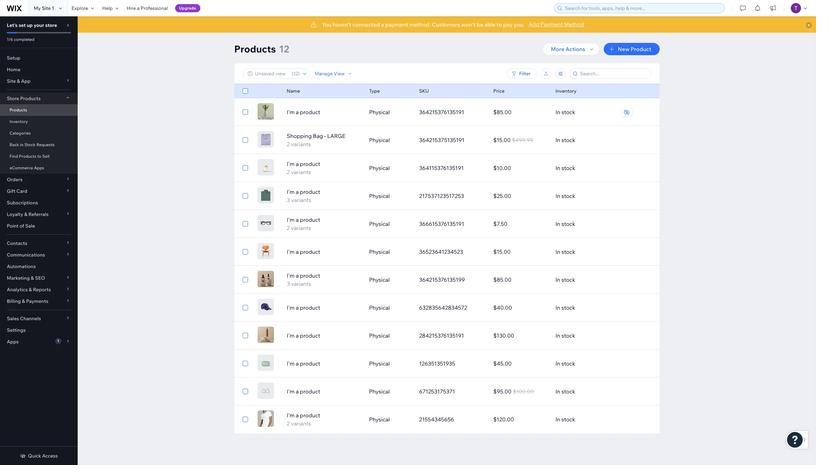 Task type: vqa. For each thing, say whether or not it's contained in the screenshot.


Task type: locate. For each thing, give the bounding box(es) containing it.
stock for 21554345656
[[562, 416, 575, 423]]

10 in stock link from the top
[[551, 355, 626, 372]]

variants for 217537123517253
[[291, 197, 311, 203]]

gift card
[[7, 188, 27, 194]]

0 horizontal spatial 1
[[52, 5, 54, 11]]

3 i'm from the top
[[287, 188, 295, 195]]

set
[[19, 22, 26, 28]]

0 vertical spatial 1
[[52, 5, 54, 11]]

$85.00 link up $499.99
[[489, 104, 551, 120]]

i'm a product for 632835642834572
[[287, 304, 320, 311]]

0 vertical spatial to
[[497, 21, 502, 28]]

products up ecommerce apps
[[19, 154, 36, 159]]

loyalty
[[7, 211, 23, 217]]

3 physical from the top
[[369, 165, 390, 171]]

i'm a product link for 364215376135191
[[283, 108, 365, 116]]

3 in stock from the top
[[556, 165, 575, 171]]

2 i'm from the top
[[287, 161, 295, 167]]

in for 364215376135199
[[556, 276, 560, 283]]

in for 284215376135191
[[556, 332, 560, 339]]

12 physical from the top
[[369, 416, 390, 423]]

8 in stock from the top
[[556, 304, 575, 311]]

sell
[[42, 154, 49, 159]]

12 physical link from the top
[[365, 411, 415, 428]]

in for 632835642834572
[[556, 304, 560, 311]]

0 vertical spatial i'm a product 2 variants
[[287, 161, 320, 176]]

stock for 217537123517253
[[562, 193, 575, 199]]

orders button
[[0, 174, 78, 185]]

0 vertical spatial $85.00 link
[[489, 104, 551, 120]]

products up unsaved view field on the left top of page
[[234, 43, 276, 55]]

3 stock from the top
[[562, 165, 575, 171]]

10 physical from the top
[[369, 360, 390, 367]]

billing
[[7, 298, 21, 304]]

physical for 284215376135191
[[369, 332, 390, 339]]

& right loyalty
[[24, 211, 27, 217]]

9 physical link from the top
[[365, 328, 415, 344]]

apps down settings
[[7, 339, 19, 345]]

in
[[556, 109, 560, 116], [556, 137, 560, 143], [556, 165, 560, 171], [556, 193, 560, 199], [556, 220, 560, 227], [556, 248, 560, 255], [556, 276, 560, 283], [556, 304, 560, 311], [556, 332, 560, 339], [556, 360, 560, 367], [556, 388, 560, 395], [556, 416, 560, 423]]

1 in from the top
[[556, 109, 560, 116]]

2 stock from the top
[[562, 137, 575, 143]]

1 vertical spatial apps
[[7, 339, 19, 345]]

1 vertical spatial 3
[[287, 280, 290, 287]]

$15.00 for $15.00
[[493, 248, 511, 255]]

1 i'm from the top
[[287, 109, 295, 116]]

to inside 'link'
[[37, 154, 41, 159]]

payments
[[26, 298, 48, 304]]

communications
[[7, 252, 45, 258]]

products up 'products' link
[[20, 95, 41, 102]]

hire
[[127, 5, 136, 11]]

& right billing
[[22, 298, 25, 304]]

21554345656
[[419, 416, 454, 423]]

1 vertical spatial site
[[7, 78, 16, 84]]

in stock for 284215376135191
[[556, 332, 575, 339]]

3 physical link from the top
[[365, 160, 415, 176]]

products
[[234, 43, 276, 55], [20, 95, 41, 102], [10, 107, 27, 112], [19, 154, 36, 159]]

3 i'm a product from the top
[[287, 304, 320, 311]]

1 physical from the top
[[369, 109, 390, 116]]

physical link
[[365, 104, 415, 120], [365, 132, 415, 148], [365, 160, 415, 176], [365, 188, 415, 204], [365, 216, 415, 232], [365, 244, 415, 260], [365, 272, 415, 288], [365, 300, 415, 316], [365, 328, 415, 344], [365, 355, 415, 372], [365, 383, 415, 400], [365, 411, 415, 428]]

contacts button
[[0, 238, 78, 249]]

i'm a product link for 284215376135191
[[283, 332, 365, 340]]

i'm a product 3 variants
[[287, 188, 320, 203], [287, 272, 320, 287]]

5 in stock from the top
[[556, 220, 575, 227]]

4 i'm a product from the top
[[287, 332, 320, 339]]

1 stock from the top
[[562, 109, 575, 116]]

i'm a product 2 variants for 364115376135191
[[287, 161, 320, 176]]

$85.00
[[493, 109, 512, 116], [493, 276, 512, 283]]

1 in stock from the top
[[556, 109, 575, 116]]

physical link for 364215375135191
[[365, 132, 415, 148]]

4 i'm a product link from the top
[[283, 332, 365, 340]]

in stock for 364215375135191
[[556, 137, 575, 143]]

in for 21554345656
[[556, 416, 560, 423]]

store
[[7, 95, 19, 102]]

4 in from the top
[[556, 193, 560, 199]]

1 down settings link
[[57, 339, 59, 343]]

stock for 364115376135191
[[562, 165, 575, 171]]

price
[[493, 88, 505, 94]]

type
[[369, 88, 380, 94]]

-
[[324, 133, 326, 139]]

a inside 'link'
[[137, 5, 140, 11]]

1 horizontal spatial site
[[42, 5, 51, 11]]

$15.00 down $7.50
[[493, 248, 511, 255]]

1 right my
[[52, 5, 54, 11]]

card
[[16, 188, 27, 194]]

contacts
[[7, 240, 27, 246]]

in stock link for 217537123517253
[[551, 188, 626, 204]]

6 in from the top
[[556, 248, 560, 255]]

stock for 36523641234523
[[562, 248, 575, 255]]

5 in from the top
[[556, 220, 560, 227]]

1 $15.00 from the top
[[493, 137, 511, 143]]

i'm a product 2 variants for 366615376135191
[[287, 216, 320, 231]]

upgrade button
[[175, 4, 200, 12]]

1 vertical spatial $85.00 link
[[489, 272, 551, 288]]

& left reports
[[29, 287, 32, 293]]

& inside popup button
[[22, 298, 25, 304]]

4 physical link from the top
[[365, 188, 415, 204]]

2 in stock link from the top
[[551, 132, 626, 148]]

physical for 126351351935
[[369, 360, 390, 367]]

1 horizontal spatial inventory
[[556, 88, 577, 94]]

setup link
[[0, 52, 78, 64]]

variants for 21554345656
[[291, 420, 311, 427]]

sales channels
[[7, 316, 41, 322]]

1 in stock link from the top
[[551, 104, 626, 120]]

2 i'm a product from the top
[[287, 248, 320, 255]]

8 product from the top
[[300, 332, 320, 339]]

7 in stock from the top
[[556, 276, 575, 283]]

2 in stock from the top
[[556, 137, 575, 143]]

in stock link for 21554345656
[[551, 411, 626, 428]]

0 horizontal spatial 12
[[279, 43, 289, 55]]

1 vertical spatial 1
[[57, 339, 59, 343]]

in stock for 364215376135199
[[556, 276, 575, 283]]

2
[[287, 141, 290, 148], [287, 169, 290, 176], [287, 225, 290, 231], [287, 420, 290, 427]]

pay
[[503, 21, 513, 28]]

2 i'm a product link from the top
[[283, 248, 365, 256]]

$85.00 up $40.00
[[493, 276, 512, 283]]

marketing & seo
[[7, 275, 45, 281]]

i'm a product 3 variants for 217537123517253
[[287, 188, 320, 203]]

0 vertical spatial 3
[[287, 197, 290, 203]]

0 horizontal spatial to
[[37, 154, 41, 159]]

2 for 366615376135191
[[287, 225, 290, 231]]

shopping bag - large 2 variants
[[287, 133, 345, 148]]

1/6
[[7, 37, 13, 42]]

6 i'm a product link from the top
[[283, 387, 365, 396]]

$15.00 left $499.99
[[493, 137, 511, 143]]

0 vertical spatial i'm a product 3 variants
[[287, 188, 320, 203]]

9 product from the top
[[300, 360, 320, 367]]

8 physical from the top
[[369, 304, 390, 311]]

7 physical link from the top
[[365, 272, 415, 288]]

&
[[17, 78, 20, 84], [24, 211, 27, 217], [31, 275, 34, 281], [29, 287, 32, 293], [22, 298, 25, 304]]

physical for 364215375135191
[[369, 137, 390, 143]]

None checkbox
[[242, 87, 248, 95], [242, 108, 248, 116], [242, 136, 248, 144], [242, 164, 248, 172], [242, 192, 248, 200], [242, 220, 248, 228], [242, 276, 248, 284], [242, 332, 248, 340], [242, 360, 248, 368], [242, 387, 248, 396], [242, 87, 248, 95], [242, 108, 248, 116], [242, 136, 248, 144], [242, 164, 248, 172], [242, 192, 248, 200], [242, 220, 248, 228], [242, 276, 248, 284], [242, 332, 248, 340], [242, 360, 248, 368], [242, 387, 248, 396]]

stock for 671253175371
[[562, 388, 575, 395]]

7 physical from the top
[[369, 276, 390, 283]]

site
[[42, 5, 51, 11], [7, 78, 16, 84]]

6 physical link from the top
[[365, 244, 415, 260]]

gift card button
[[0, 185, 78, 197]]

3
[[287, 197, 290, 203], [287, 280, 290, 287]]

in stock link for 364115376135191
[[551, 160, 626, 176]]

5 i'm from the top
[[287, 248, 295, 255]]

i'm a product for 284215376135191
[[287, 332, 320, 339]]

11 physical from the top
[[369, 388, 390, 395]]

9 stock from the top
[[562, 332, 575, 339]]

1 i'm a product from the top
[[287, 109, 320, 116]]

$15.00
[[493, 137, 511, 143], [493, 248, 511, 255]]

reports
[[33, 287, 51, 293]]

11 i'm from the top
[[287, 412, 295, 419]]

$130.00 link
[[489, 328, 551, 344]]

1
[[52, 5, 54, 11], [57, 339, 59, 343]]

stock for 366615376135191
[[562, 220, 575, 227]]

physical for 364115376135191
[[369, 165, 390, 171]]

None checkbox
[[242, 248, 248, 256], [242, 304, 248, 312], [242, 415, 248, 424], [242, 248, 248, 256], [242, 304, 248, 312], [242, 415, 248, 424]]

variants
[[291, 141, 311, 148], [291, 169, 311, 176], [291, 197, 311, 203], [291, 225, 311, 231], [291, 280, 311, 287], [291, 420, 311, 427]]

12 up name
[[293, 71, 298, 77]]

7 in from the top
[[556, 276, 560, 283]]

12 in from the top
[[556, 416, 560, 423]]

0 horizontal spatial apps
[[7, 339, 19, 345]]

& for site
[[17, 78, 20, 84]]

physical link for 364115376135191
[[365, 160, 415, 176]]

1 product from the top
[[300, 109, 320, 116]]

5 physical link from the top
[[365, 216, 415, 232]]

1 $85.00 from the top
[[493, 109, 512, 116]]

point
[[7, 223, 19, 229]]

find products to sell
[[10, 154, 49, 159]]

6 physical from the top
[[369, 248, 390, 255]]

in for 126351351935
[[556, 360, 560, 367]]

4 in stock link from the top
[[551, 188, 626, 204]]

4 in stock from the top
[[556, 193, 575, 199]]

more actions
[[551, 46, 585, 52]]

8 stock from the top
[[562, 304, 575, 311]]

12 up unsaved view field on the left top of page
[[279, 43, 289, 55]]

in stock for 364215376135191
[[556, 109, 575, 116]]

284215376135191 link
[[415, 328, 489, 344]]

& inside popup button
[[24, 211, 27, 217]]

1 vertical spatial inventory
[[10, 119, 28, 124]]

4 physical from the top
[[369, 193, 390, 199]]

in stock link
[[551, 104, 626, 120], [551, 132, 626, 148], [551, 160, 626, 176], [551, 188, 626, 204], [551, 216, 626, 232], [551, 244, 626, 260], [551, 272, 626, 288], [551, 300, 626, 316], [551, 328, 626, 344], [551, 355, 626, 372], [551, 383, 626, 400], [551, 411, 626, 428]]

physical link for 366615376135191
[[365, 216, 415, 232]]

$40.00 link
[[489, 300, 551, 316]]

0 vertical spatial $15.00
[[493, 137, 511, 143]]

upgrade
[[179, 5, 196, 11]]

( 12 )
[[292, 71, 300, 77]]

stock for 364215375135191
[[562, 137, 575, 143]]

in stock link for 284215376135191
[[551, 328, 626, 344]]

10 physical link from the top
[[365, 355, 415, 372]]

10 in stock from the top
[[556, 360, 575, 367]]

12 stock from the top
[[562, 416, 575, 423]]

Search... field
[[578, 69, 649, 78]]

0 vertical spatial inventory
[[556, 88, 577, 94]]

7 in stock link from the top
[[551, 272, 626, 288]]

in stock link for 671253175371
[[551, 383, 626, 400]]

0 vertical spatial site
[[42, 5, 51, 11]]

9 physical from the top
[[369, 332, 390, 339]]

new product button
[[604, 43, 660, 55]]

$85.00 down 'price'
[[493, 109, 512, 116]]

1 vertical spatial $15.00
[[493, 248, 511, 255]]

1 vertical spatial to
[[37, 154, 41, 159]]

0 horizontal spatial inventory
[[10, 119, 28, 124]]

site right my
[[42, 5, 51, 11]]

0 vertical spatial $85.00
[[493, 109, 512, 116]]

1 vertical spatial 12
[[293, 71, 298, 77]]

5 i'm a product from the top
[[287, 360, 320, 367]]

9 in from the top
[[556, 332, 560, 339]]

6 in stock link from the top
[[551, 244, 626, 260]]

to left sell
[[37, 154, 41, 159]]

671253175371 link
[[415, 383, 489, 400]]

& left seo
[[31, 275, 34, 281]]

site down home
[[7, 78, 16, 84]]

loyalty & referrals button
[[0, 209, 78, 220]]

filter
[[519, 71, 531, 77]]

632835642834572
[[419, 304, 467, 311]]

3 product from the top
[[300, 188, 320, 195]]

stock for 364215376135199
[[562, 276, 575, 283]]

view
[[334, 71, 345, 77]]

2 3 from the top
[[287, 280, 290, 287]]

variants inside shopping bag - large 2 variants
[[291, 141, 311, 148]]

Search for tools, apps, help & more... field
[[563, 3, 722, 13]]

7 stock from the top
[[562, 276, 575, 283]]

4 2 from the top
[[287, 420, 290, 427]]

6 in stock from the top
[[556, 248, 575, 255]]

i'm
[[287, 109, 295, 116], [287, 161, 295, 167], [287, 188, 295, 195], [287, 216, 295, 223], [287, 248, 295, 255], [287, 272, 295, 279], [287, 304, 295, 311], [287, 332, 295, 339], [287, 360, 295, 367], [287, 388, 295, 395], [287, 412, 295, 419]]

alert
[[78, 16, 816, 33]]

8 in from the top
[[556, 304, 560, 311]]

3 for 217537123517253
[[287, 197, 290, 203]]

36523641234523
[[419, 248, 463, 255]]

store
[[45, 22, 57, 28]]

$120.00
[[493, 416, 514, 423]]

10 stock from the top
[[562, 360, 575, 367]]

0 horizontal spatial site
[[7, 78, 16, 84]]

in stock link for 364215375135191
[[551, 132, 626, 148]]

& left app
[[17, 78, 20, 84]]

quick access button
[[20, 453, 58, 459]]

1 i'm a product 3 variants from the top
[[287, 188, 320, 203]]

new product
[[618, 46, 651, 52]]

3 i'm a product 2 variants from the top
[[287, 412, 320, 427]]

settings
[[7, 327, 26, 333]]

3 for 364215376135199
[[287, 280, 290, 287]]

$85.00 link
[[489, 104, 551, 120], [489, 272, 551, 288]]

9 in stock from the top
[[556, 332, 575, 339]]

3 in stock link from the top
[[551, 160, 626, 176]]

$85.00 link up $40.00 link
[[489, 272, 551, 288]]

1 horizontal spatial apps
[[34, 165, 44, 170]]

5 i'm a product link from the top
[[283, 360, 365, 368]]

10 product from the top
[[300, 388, 320, 395]]

$10.00 link
[[489, 160, 551, 176]]

11 in stock link from the top
[[551, 383, 626, 400]]

1 2 from the top
[[287, 141, 290, 148]]

loyalty & referrals
[[7, 211, 49, 217]]

i'm a product 2 variants
[[287, 161, 320, 176], [287, 216, 320, 231], [287, 412, 320, 427]]

0 vertical spatial 12
[[279, 43, 289, 55]]

ecommerce apps link
[[0, 162, 78, 174]]

2 physical from the top
[[369, 137, 390, 143]]

$10.00
[[493, 165, 511, 171]]

to left the pay
[[497, 21, 502, 28]]

1 3 from the top
[[287, 197, 290, 203]]

let's set up your store
[[7, 22, 57, 28]]

2 vertical spatial i'm a product 2 variants
[[287, 412, 320, 427]]

3 2 from the top
[[287, 225, 290, 231]]

1 vertical spatial $85.00
[[493, 276, 512, 283]]

364215375135191
[[419, 137, 465, 143]]

apps down find products to sell 'link'
[[34, 165, 44, 170]]

12 in stock link from the top
[[551, 411, 626, 428]]

manage view button
[[315, 71, 353, 77]]

6 i'm a product from the top
[[287, 388, 320, 395]]

2 physical link from the top
[[365, 132, 415, 148]]

1 vertical spatial i'm a product 2 variants
[[287, 216, 320, 231]]

1 vertical spatial i'm a product 3 variants
[[287, 272, 320, 287]]

1 $85.00 link from the top
[[489, 104, 551, 120]]

physical for 364215376135191
[[369, 109, 390, 116]]

2 $85.00 from the top
[[493, 276, 512, 283]]

physical
[[369, 109, 390, 116], [369, 137, 390, 143], [369, 165, 390, 171], [369, 193, 390, 199], [369, 220, 390, 227], [369, 248, 390, 255], [369, 276, 390, 283], [369, 304, 390, 311], [369, 332, 390, 339], [369, 360, 390, 367], [369, 388, 390, 395], [369, 416, 390, 423]]

i'm a product for 364215376135191
[[287, 109, 320, 116]]

automations link
[[0, 261, 78, 272]]

billing & payments button
[[0, 295, 78, 307]]

1 horizontal spatial to
[[497, 21, 502, 28]]

up
[[27, 22, 33, 28]]

i'm a product 3 variants for 364215376135199
[[287, 272, 320, 287]]

8 in stock link from the top
[[551, 300, 626, 316]]

payment
[[541, 21, 563, 28]]

$45.00 link
[[489, 355, 551, 372]]

10 in from the top
[[556, 360, 560, 367]]

1 horizontal spatial 1
[[57, 339, 59, 343]]

1 physical link from the top
[[365, 104, 415, 120]]

$85.00 link for 364215376135191
[[489, 104, 551, 120]]

in for 217537123517253
[[556, 193, 560, 199]]

stock
[[562, 109, 575, 116], [562, 137, 575, 143], [562, 165, 575, 171], [562, 193, 575, 199], [562, 220, 575, 227], [562, 248, 575, 255], [562, 276, 575, 283], [562, 304, 575, 311], [562, 332, 575, 339], [562, 360, 575, 367], [562, 388, 575, 395], [562, 416, 575, 423]]

1 horizontal spatial 12
[[293, 71, 298, 77]]

to inside 'alert'
[[497, 21, 502, 28]]

3 in from the top
[[556, 165, 560, 171]]

in for 364115376135191
[[556, 165, 560, 171]]

physical for 21554345656
[[369, 416, 390, 423]]

2 $15.00 from the top
[[493, 248, 511, 255]]

physical link for 21554345656
[[365, 411, 415, 428]]

& inside 'popup button'
[[29, 287, 32, 293]]



Task type: describe. For each thing, give the bounding box(es) containing it.
products link
[[0, 104, 78, 116]]

physical link for 364215376135191
[[365, 104, 415, 120]]

method
[[564, 21, 584, 28]]

5 product from the top
[[300, 248, 320, 255]]

in for 671253175371
[[556, 388, 560, 395]]

in stock link for 366615376135191
[[551, 216, 626, 232]]

sidebar element
[[0, 16, 78, 465]]

284215376135191
[[419, 332, 464, 339]]

connected
[[353, 21, 380, 28]]

my
[[34, 5, 41, 11]]

hire a professional link
[[123, 0, 172, 16]]

filter button
[[507, 68, 537, 79]]

in stock for 366615376135191
[[556, 220, 575, 227]]

2 for 364115376135191
[[287, 169, 290, 176]]

setup
[[7, 55, 20, 61]]

site inside site & app dropdown button
[[7, 78, 16, 84]]

sales
[[7, 316, 19, 322]]

subscriptions link
[[0, 197, 78, 209]]

store products button
[[0, 93, 78, 104]]

0 vertical spatial apps
[[34, 165, 44, 170]]

analytics & reports button
[[0, 284, 78, 295]]

(
[[292, 71, 293, 77]]

21554345656 link
[[415, 411, 489, 428]]

variants for 364115376135191
[[291, 169, 311, 176]]

$45.00
[[493, 360, 512, 367]]

i'm a product for 126351351935
[[287, 360, 320, 367]]

$7.50
[[493, 220, 508, 227]]

9 i'm from the top
[[287, 360, 295, 367]]

in stock link for 364215376135191
[[551, 104, 626, 120]]

bag
[[313, 133, 323, 139]]

physical for 671253175371
[[369, 388, 390, 395]]

sale
[[25, 223, 35, 229]]

store products
[[7, 95, 41, 102]]

communications button
[[0, 249, 78, 261]]

able
[[484, 21, 495, 28]]

i'm a product link for 671253175371
[[283, 387, 365, 396]]

i'm a product link for 36523641234523
[[283, 248, 365, 256]]

10 i'm from the top
[[287, 388, 295, 395]]

)
[[298, 71, 300, 77]]

stock for 364215376135191
[[562, 109, 575, 116]]

point of sale
[[7, 223, 35, 229]]

$100.00
[[513, 388, 534, 395]]

physical link for 364215376135199
[[365, 272, 415, 288]]

in stock for 217537123517253
[[556, 193, 575, 199]]

364115376135191
[[419, 165, 464, 171]]

$95.00 $100.00
[[493, 388, 534, 395]]

7 i'm from the top
[[287, 304, 295, 311]]

let's
[[7, 22, 18, 28]]

4 i'm from the top
[[287, 216, 295, 223]]

physical for 632835642834572
[[369, 304, 390, 311]]

stock for 126351351935
[[562, 360, 575, 367]]

6 i'm from the top
[[287, 272, 295, 279]]

& for analytics
[[29, 287, 32, 293]]

126351351935
[[419, 360, 455, 367]]

sales channels button
[[0, 313, 78, 324]]

in stock for 364115376135191
[[556, 165, 575, 171]]

$85.00 for 364215376135199
[[493, 276, 512, 283]]

back in stock requests
[[10, 142, 55, 147]]

1 inside sidebar element
[[57, 339, 59, 343]]

product
[[631, 46, 651, 52]]

variants for 366615376135191
[[291, 225, 311, 231]]

help button
[[98, 0, 123, 16]]

$7.50 link
[[489, 216, 551, 232]]

i'm a product 2 variants for 21554345656
[[287, 412, 320, 427]]

7 product from the top
[[300, 304, 320, 311]]

366615376135191 link
[[415, 216, 489, 232]]

in
[[20, 142, 23, 147]]

& for billing
[[22, 298, 25, 304]]

analytics
[[7, 287, 28, 293]]

seo
[[35, 275, 45, 281]]

11 product from the top
[[300, 412, 320, 419]]

site & app
[[7, 78, 31, 84]]

364215376135191 link
[[415, 104, 489, 120]]

& for loyalty
[[24, 211, 27, 217]]

in stock link for 364215376135199
[[551, 272, 626, 288]]

back in stock requests link
[[0, 139, 78, 151]]

$15.00 for $15.00 $499.99
[[493, 137, 511, 143]]

$120.00 link
[[489, 411, 551, 428]]

settings link
[[0, 324, 78, 336]]

$25.00
[[493, 193, 511, 199]]

app
[[21, 78, 31, 84]]

a inside 'alert'
[[381, 21, 384, 28]]

name
[[287, 88, 300, 94]]

2 inside shopping bag - large 2 variants
[[287, 141, 290, 148]]

method.
[[409, 21, 431, 28]]

add
[[529, 21, 539, 28]]

products down store
[[10, 107, 27, 112]]

variants for 364215376135199
[[291, 280, 311, 287]]

in stock link for 632835642834572
[[551, 300, 626, 316]]

products inside popup button
[[20, 95, 41, 102]]

12 for ( 12 )
[[293, 71, 298, 77]]

help
[[102, 5, 113, 11]]

large
[[327, 133, 345, 139]]

in stock for 671253175371
[[556, 388, 575, 395]]

home
[[7, 66, 20, 73]]

in for 364215375135191
[[556, 137, 560, 143]]

8 i'm from the top
[[287, 332, 295, 339]]

i'm a product link for 632835642834572
[[283, 304, 365, 312]]

find products to sell link
[[0, 151, 78, 162]]

my site 1
[[34, 5, 54, 11]]

categories link
[[0, 127, 78, 139]]

stock for 284215376135191
[[562, 332, 575, 339]]

366615376135191
[[419, 220, 464, 227]]

home link
[[0, 64, 78, 75]]

364215375135191 link
[[415, 132, 489, 148]]

i'm a product for 36523641234523
[[287, 248, 320, 255]]

physical link for 36523641234523
[[365, 244, 415, 260]]

$85.00 for 364215376135191
[[493, 109, 512, 116]]

in stock for 36523641234523
[[556, 248, 575, 255]]

add payment method link
[[529, 20, 584, 28]]

new
[[618, 46, 630, 52]]

you.
[[514, 21, 525, 28]]

in stock for 632835642834572
[[556, 304, 575, 311]]

i'm a product link for 126351351935
[[283, 360, 365, 368]]

stock for 632835642834572
[[562, 304, 575, 311]]

& for marketing
[[31, 275, 34, 281]]

2 for 21554345656
[[287, 420, 290, 427]]

2 product from the top
[[300, 161, 320, 167]]

in for 366615376135191
[[556, 220, 560, 227]]

completed
[[14, 37, 34, 42]]

alert containing add payment method
[[78, 16, 816, 33]]

back
[[10, 142, 19, 147]]

4 product from the top
[[300, 216, 320, 223]]

physical link for 217537123517253
[[365, 188, 415, 204]]

subscriptions
[[7, 200, 38, 206]]

671253175371
[[419, 388, 455, 395]]

632835642834572 link
[[415, 300, 489, 316]]

more actions button
[[543, 43, 600, 55]]

in for 364215376135191
[[556, 109, 560, 116]]

physical link for 671253175371
[[365, 383, 415, 400]]

won't
[[461, 21, 475, 28]]

manage view
[[315, 71, 345, 77]]

gift
[[7, 188, 15, 194]]

$85.00 link for 364215376135199
[[489, 272, 551, 288]]

$40.00
[[493, 304, 512, 311]]

Unsaved view field
[[253, 69, 290, 78]]

point of sale link
[[0, 220, 78, 232]]

inventory inside sidebar element
[[10, 119, 28, 124]]

ecommerce apps
[[10, 165, 44, 170]]

in stock for 21554345656
[[556, 416, 575, 423]]

in stock link for 36523641234523
[[551, 244, 626, 260]]

products 12
[[234, 43, 289, 55]]

categories
[[10, 131, 31, 136]]

hire a professional
[[127, 5, 168, 11]]

automations
[[7, 263, 36, 270]]

in stock for 126351351935
[[556, 360, 575, 367]]

in stock link for 126351351935
[[551, 355, 626, 372]]

12 for products 12
[[279, 43, 289, 55]]

physical link for 284215376135191
[[365, 328, 415, 344]]

physical link for 126351351935
[[365, 355, 415, 372]]

physical for 366615376135191
[[369, 220, 390, 227]]

physical for 36523641234523
[[369, 248, 390, 255]]

$15.00 link
[[489, 244, 551, 260]]

find
[[10, 154, 18, 159]]

physical for 364215376135199
[[369, 276, 390, 283]]

you
[[322, 21, 332, 28]]

in for 36523641234523
[[556, 248, 560, 255]]

i'm a product for 671253175371
[[287, 388, 320, 395]]

6 product from the top
[[300, 272, 320, 279]]

products inside 'link'
[[19, 154, 36, 159]]

physical for 217537123517253
[[369, 193, 390, 199]]

physical link for 632835642834572
[[365, 300, 415, 316]]



